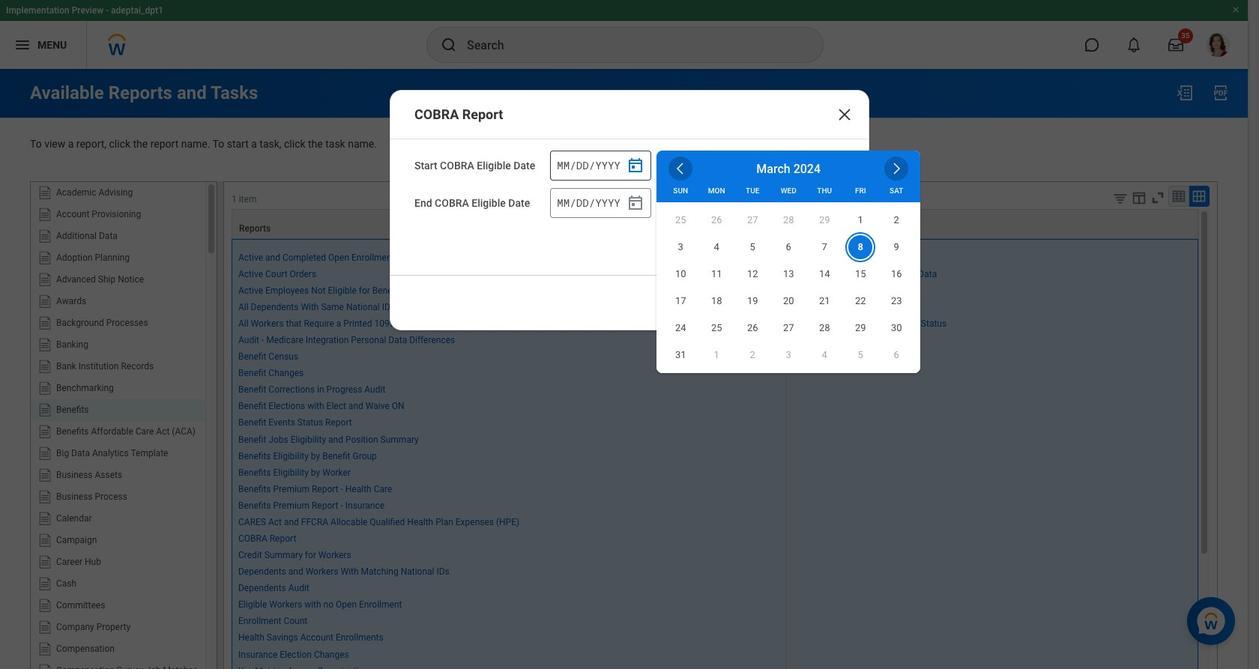 Task type: vqa. For each thing, say whether or not it's contained in the screenshot.
the 'group'
yes



Task type: locate. For each thing, give the bounding box(es) containing it.
item
[[239, 194, 257, 204]]

insurance down savings
[[238, 650, 278, 660]]

2 yyyy from the top
[[596, 195, 621, 210]]

1 vertical spatial care
[[374, 484, 392, 495]]

enrollment up savings
[[238, 617, 281, 627]]

1 horizontal spatial medicare
[[825, 269, 862, 279]]

benefit down benefit  changes link
[[238, 385, 266, 395]]

0 vertical spatial 5 button
[[741, 235, 765, 259]]

1 horizontal spatial the
[[308, 138, 323, 150]]

eligibility down benefits eligibility by benefit group link on the bottom left of the page
[[273, 468, 309, 478]]

1 for the bottommost 1 button
[[714, 350, 720, 361]]

eligible workers with no open enrollment link
[[238, 597, 402, 610]]

4 button up the 11
[[705, 235, 729, 259]]

yyyy inside start cobra eligible date group
[[596, 158, 621, 172]]

tue
[[746, 187, 760, 195]]

2 to from the left
[[213, 138, 224, 150]]

5 button up the "12"
[[741, 235, 765, 259]]

mm inside start cobra eligible date group
[[557, 158, 570, 172]]

1 vertical spatial reports
[[239, 223, 271, 234]]

1 horizontal spatial jobs
[[855, 252, 875, 263]]

1 mm from the top
[[557, 158, 570, 172]]

change
[[792, 252, 823, 263], [792, 269, 823, 279]]

1 vertical spatial premium
[[273, 501, 310, 511]]

1 business from the top
[[56, 470, 93, 480]]

active up active court  orders link
[[238, 252, 263, 263]]

care up template
[[136, 426, 154, 437]]

ids
[[437, 567, 450, 577]]

26 for rightmost the 26 button
[[747, 323, 758, 334]]

reports up the "report" at the top left
[[109, 82, 172, 103]]

0 vertical spatial 6
[[786, 242, 792, 253]]

0 vertical spatial 28 button
[[777, 208, 801, 232]]

mm / dd / yyyy for start cobra eligible date
[[557, 158, 621, 172]]

2 mm / dd / yyyy from the top
[[557, 195, 621, 210]]

3 down 20 button
[[786, 350, 792, 361]]

- inside banner
[[106, 5, 109, 16]]

cobra report
[[415, 106, 503, 122]]

25 button down 18 button
[[705, 316, 729, 340]]

click to view/edit grid preferences image
[[1131, 189, 1148, 206]]

9 button
[[885, 235, 909, 259]]

1 inside available reports and tasks main content
[[232, 194, 237, 204]]

0 vertical spatial medicare
[[825, 269, 862, 279]]

0 vertical spatial 4 button
[[705, 235, 729, 259]]

act inside active and completed open enrollment status report active court  orders active employees not eligible for benefits all dependents with same national id all workers that require a printed 1095-c form audit - medicare integration personal data differences benefit census benefit  changes benefit corrections in progress audit benefit elections with elect and waive on benefit events status report benefit jobs eligibility and position summary benefits eligibility by benefit group benefits eligibility by worker benefits premium report - health care benefits premium report - insurance cares act and ffcra  allocable qualified health plan expenses (hpe) cobra report credit summary for workers dependents and workers with matching national ids dependents audit eligible workers with no open enrollment enrollment count health savings account  enrollments insurance election changes
[[268, 517, 282, 528]]

1 items selected list from the left
[[238, 249, 520, 669]]

data inside active and completed open enrollment status report active court  orders active employees not eligible for benefits all dependents with same national id all workers that require a printed 1095-c form audit - medicare integration personal data differences benefit census benefit  changes benefit corrections in progress audit benefit elections with elect and waive on benefit events status report benefit jobs eligibility and position summary benefits eligibility by benefit group benefits eligibility by worker benefits premium report - health care benefits premium report - insurance cares act and ffcra  allocable qualified health plan expenses (hpe) cobra report credit summary for workers dependents and workers with matching national ids dependents audit eligible workers with no open enrollment enrollment count health savings account  enrollments insurance election changes
[[389, 335, 407, 346]]

1 vertical spatial date
[[508, 197, 530, 209]]

6 down 30 button
[[894, 350, 899, 361]]

cobra inside active and completed open enrollment status report active court  orders active employees not eligible for benefits all dependents with same national id all workers that require a printed 1095-c form audit - medicare integration personal data differences benefit census benefit  changes benefit corrections in progress audit benefit elections with elect and waive on benefit events status report benefit jobs eligibility and position summary benefits eligibility by benefit group benefits eligibility by worker benefits premium report - health care benefits premium report - insurance cares act and ffcra  allocable qualified health plan expenses (hpe) cobra report credit summary for workers dependents and workers with matching national ids dependents audit eligible workers with no open enrollment enrollment count health savings account  enrollments insurance election changes
[[238, 534, 267, 544]]

0 horizontal spatial medicare
[[266, 335, 304, 346]]

0 vertical spatial 1 button
[[849, 208, 873, 232]]

0 horizontal spatial 26
[[711, 215, 722, 226]]

thu
[[817, 187, 832, 195]]

0 vertical spatial date
[[514, 160, 535, 172]]

yyyy for end cobra eligible date
[[596, 195, 621, 210]]

1 vertical spatial yyyy
[[596, 195, 621, 210]]

2 mm from the top
[[557, 195, 570, 210]]

1 vertical spatial business
[[56, 491, 93, 502]]

14
[[819, 269, 830, 280]]

compensation
[[56, 644, 115, 654]]

view printable version (pdf) image
[[1212, 84, 1230, 102]]

all down active court  orders link
[[238, 302, 249, 313]]

0 vertical spatial status
[[397, 252, 423, 263]]

1 button up 8
[[849, 208, 873, 232]]

mm / dd / yyyy down start cobra eligible date group
[[557, 195, 621, 210]]

1 active from the top
[[238, 252, 263, 263]]

changes down health savings account  enrollments link
[[314, 650, 349, 660]]

1 all from the top
[[238, 302, 249, 313]]

with down in
[[307, 401, 324, 412]]

26 for the 26 button to the left
[[711, 215, 722, 226]]

click right report,
[[109, 138, 131, 150]]

0 horizontal spatial tasks
[[211, 82, 258, 103]]

0 vertical spatial all
[[238, 302, 249, 313]]

fullscreen image
[[1150, 189, 1166, 206]]

start cobra eligible date group
[[550, 151, 652, 181]]

mm up end cobra eligible date group
[[557, 158, 570, 172]]

11 button
[[705, 262, 729, 286]]

0 vertical spatial audit
[[238, 335, 259, 346]]

career hub
[[56, 557, 101, 567]]

tasks up start
[[211, 82, 258, 103]]

1 vertical spatial status
[[921, 319, 947, 329]]

5 button down of on the top right of the page
[[849, 343, 873, 367]]

2 by from the top
[[311, 468, 320, 478]]

with left matching
[[341, 567, 359, 577]]

summary down cobra report link
[[264, 550, 303, 561]]

17 button
[[669, 289, 693, 313]]

27 down the tue
[[747, 215, 758, 226]]

31
[[675, 350, 686, 361]]

dependents down employees
[[251, 302, 299, 313]]

1 horizontal spatial 3 button
[[777, 343, 801, 367]]

0 horizontal spatial 27
[[747, 215, 758, 226]]

1 up 8
[[858, 215, 864, 226]]

4 button down manage
[[813, 343, 837, 367]]

and up to view a report, click the report name. to start a task, click the task name. in the top of the page
[[177, 82, 207, 103]]

1 vertical spatial 4 button
[[813, 343, 837, 367]]

credit
[[238, 550, 262, 561]]

expand table image
[[1192, 189, 1207, 204]]

12 button
[[741, 262, 765, 286]]

2 vertical spatial dependents
[[238, 583, 286, 594]]

(hpe)
[[496, 517, 520, 528]]

task,
[[260, 138, 282, 150]]

1 vertical spatial 29
[[855, 323, 866, 334]]

open down uncancelled
[[822, 302, 843, 313]]

the left task
[[308, 138, 323, 150]]

1 horizontal spatial 26
[[747, 323, 758, 334]]

0 vertical spatial 6 button
[[777, 235, 801, 259]]

28 down wed
[[783, 215, 794, 226]]

1 horizontal spatial insurance
[[345, 501, 385, 511]]

benefit up 14
[[825, 252, 853, 263]]

2 up the 9
[[894, 215, 899, 226]]

8 button
[[849, 235, 873, 259]]

5
[[750, 242, 756, 253], [858, 350, 864, 361]]

account up the election
[[300, 633, 334, 644]]

tasks
[[211, 82, 258, 103], [793, 223, 817, 234]]

matching
[[361, 567, 399, 577]]

23 button
[[885, 289, 909, 313]]

census
[[269, 352, 298, 362]]

2 vertical spatial health
[[238, 633, 265, 644]]

26 button down "19" "button" on the top
[[741, 316, 765, 340]]

implementation preview -   adeptai_dpt1 banner
[[0, 0, 1248, 69]]

28 button down wed
[[777, 208, 801, 232]]

premium up ffcra
[[273, 501, 310, 511]]

0 vertical spatial 1
[[232, 194, 237, 204]]

the
[[133, 138, 148, 150], [308, 138, 323, 150]]

21 button
[[813, 289, 837, 313]]

mm / dd / yyyy for end cobra eligible date
[[557, 195, 621, 210]]

22 button
[[849, 289, 873, 313]]

a right start
[[251, 138, 257, 150]]

27 down 20 button
[[783, 323, 794, 334]]

items selected list
[[238, 249, 520, 669], [792, 249, 947, 330]]

2 items selected list from the left
[[792, 249, 947, 330]]

benefits premium report - insurance link
[[238, 498, 385, 511]]

awards
[[56, 296, 86, 306]]

national left ids
[[401, 567, 434, 577]]

for up 'printed'
[[359, 285, 370, 296]]

1 row from the top
[[232, 209, 1199, 239]]

15
[[855, 269, 866, 280]]

3 active from the top
[[238, 285, 263, 296]]

calendar image
[[627, 157, 645, 175]]

29 button up 7
[[813, 208, 837, 232]]

assets
[[95, 470, 122, 480]]

/
[[570, 158, 576, 172], [589, 158, 595, 172], [570, 195, 576, 210], [589, 195, 595, 210]]

28 down 21 button
[[819, 323, 830, 334]]

1 to from the left
[[30, 138, 42, 150]]

28 for 28 "button" to the left
[[783, 215, 794, 226]]

2 button
[[885, 208, 909, 232], [741, 343, 765, 367]]

0 horizontal spatial 3 button
[[669, 235, 693, 259]]

yyyy inside end cobra eligible date group
[[596, 195, 621, 210]]

mm for start cobra eligible date
[[557, 158, 570, 172]]

plan
[[436, 517, 453, 528]]

1 vertical spatial mm / dd / yyyy
[[557, 195, 621, 210]]

allocable
[[331, 517, 368, 528]]

medicare up 'census'
[[266, 335, 304, 346]]

report down elect
[[325, 418, 352, 428]]

0 horizontal spatial act
[[156, 426, 170, 437]]

premium down benefits eligibility by worker link
[[273, 484, 310, 495]]

eligible up same
[[328, 285, 357, 296]]

2 business from the top
[[56, 491, 93, 502]]

1 horizontal spatial 25
[[711, 323, 722, 334]]

count
[[284, 617, 308, 627]]

insurance
[[345, 501, 385, 511], [238, 650, 278, 660]]

benefits premium report - health care link
[[238, 481, 392, 495]]

workers
[[251, 319, 284, 329], [318, 550, 351, 561], [306, 567, 339, 577], [269, 600, 302, 610]]

1 vertical spatial 27
[[783, 323, 794, 334]]

0 vertical spatial jobs
[[855, 252, 875, 263]]

7 button
[[813, 235, 837, 259]]

1 horizontal spatial summary
[[381, 434, 419, 445]]

13
[[783, 269, 794, 280]]

evidence
[[827, 319, 863, 329]]

0 horizontal spatial items selected list
[[238, 249, 520, 669]]

click
[[109, 138, 131, 150], [284, 138, 306, 150]]

summary down on
[[381, 434, 419, 445]]

1 vertical spatial changes
[[314, 650, 349, 660]]

1 vertical spatial summary
[[264, 550, 303, 561]]

0 vertical spatial 5
[[750, 242, 756, 253]]

0 vertical spatial 29
[[819, 215, 830, 226]]

march  2024 application
[[657, 151, 921, 373]]

2 dd from the top
[[576, 195, 589, 210]]

end
[[415, 197, 432, 209]]

5 for left 5 button
[[750, 242, 756, 253]]

1 vertical spatial audit
[[365, 385, 386, 395]]

worker
[[322, 468, 351, 478]]

care inside active and completed open enrollment status report active court  orders active employees not eligible for benefits all dependents with same national id all workers that require a printed 1095-c form audit - medicare integration personal data differences benefit census benefit  changes benefit corrections in progress audit benefit elections with elect and waive on benefit events status report benefit jobs eligibility and position summary benefits eligibility by benefit group benefits eligibility by worker benefits premium report - health care benefits premium report - insurance cares act and ffcra  allocable qualified health plan expenses (hpe) cobra report credit summary for workers dependents and workers with matching national ids dependents audit eligible workers with no open enrollment enrollment count health savings account  enrollments insurance election changes
[[374, 484, 392, 495]]

tasks up "7" button
[[793, 223, 817, 234]]

6 button down 30 button
[[885, 343, 909, 367]]

2 horizontal spatial 1
[[858, 215, 864, 226]]

active and completed open enrollment status report link
[[238, 249, 452, 263]]

2 horizontal spatial status
[[921, 319, 947, 329]]

change up fix
[[792, 269, 823, 279]]

1 horizontal spatial changes
[[314, 650, 349, 660]]

report up ffcra
[[312, 501, 339, 511]]

benefit left events
[[238, 418, 266, 428]]

for
[[359, 285, 370, 296], [305, 550, 316, 561]]

date for end cobra eligible date
[[508, 197, 530, 209]]

0 vertical spatial 3 button
[[669, 235, 693, 259]]

mm inside end cobra eligible date group
[[557, 195, 570, 210]]

health left plan
[[407, 517, 433, 528]]

0 horizontal spatial 27 button
[[741, 208, 765, 232]]

date
[[514, 160, 535, 172], [508, 197, 530, 209]]

1 horizontal spatial 6 button
[[885, 343, 909, 367]]

eligible up reports popup button
[[472, 197, 506, 209]]

2 horizontal spatial audit
[[365, 385, 386, 395]]

3 up 10
[[678, 242, 684, 253]]

dd inside start cobra eligible date group
[[576, 158, 589, 172]]

act up cobra report link
[[268, 517, 282, 528]]

premium
[[273, 484, 310, 495], [273, 501, 310, 511]]

1 horizontal spatial reports
[[239, 223, 271, 234]]

1 vertical spatial 27 button
[[777, 316, 801, 340]]

0 horizontal spatial 5
[[750, 242, 756, 253]]

6 up 13 at the top right
[[786, 242, 792, 253]]

2 vertical spatial audit
[[288, 583, 309, 594]]

27 button down the tue
[[741, 208, 765, 232]]

toolbar
[[1101, 186, 1210, 209]]

yyyy left calendar image
[[596, 158, 621, 172]]

toolbar inside available reports and tasks main content
[[1101, 186, 1210, 209]]

enrollment inside change benefit jobs change medicare part d egwp data fix uncancelled oe event initiate open enrollment manage evidence of insurability status
[[845, 302, 888, 313]]

1 vertical spatial 1 button
[[705, 343, 729, 367]]

fix uncancelled oe event link
[[792, 282, 893, 296]]

1 horizontal spatial 29
[[855, 323, 866, 334]]

change medicare part d egwp data link
[[792, 266, 937, 279]]

waive
[[366, 401, 390, 412]]

1 horizontal spatial act
[[268, 517, 282, 528]]

expenses
[[456, 517, 494, 528]]

3 button
[[669, 235, 693, 259], [777, 343, 801, 367]]

0 vertical spatial 27
[[747, 215, 758, 226]]

campaign
[[56, 535, 97, 545]]

mm / dd / yyyy inside end cobra eligible date group
[[557, 195, 621, 210]]

status right insurability
[[921, 319, 947, 329]]

1 horizontal spatial 5 button
[[849, 343, 873, 367]]

cobra down cares
[[238, 534, 267, 544]]

1 vertical spatial 2
[[750, 350, 756, 361]]

1 dd from the top
[[576, 158, 589, 172]]

0 horizontal spatial 6
[[786, 242, 792, 253]]

1 vertical spatial 1
[[858, 215, 864, 226]]

24 button
[[669, 316, 693, 340]]

enrollment up the manage evidence of insurability status link
[[845, 302, 888, 313]]

4 down manage
[[822, 350, 828, 361]]

26 button down mon
[[705, 208, 729, 232]]

1 vertical spatial 26
[[747, 323, 758, 334]]

election
[[280, 650, 312, 660]]

and up active court  orders link
[[265, 252, 280, 263]]

no
[[324, 600, 334, 610]]

6
[[786, 242, 792, 253], [894, 350, 899, 361]]

2 button up the 9
[[885, 208, 909, 232]]

ffcra
[[301, 517, 328, 528]]

26 down "19" "button" on the top
[[747, 323, 758, 334]]

eligible up the enrollment count link
[[238, 600, 267, 610]]

enrollments
[[336, 633, 384, 644]]

2
[[894, 215, 899, 226], [750, 350, 756, 361]]

items selected list containing change benefit jobs
[[792, 249, 947, 330]]

5 down the manage evidence of insurability status link
[[858, 350, 864, 361]]

data right egwp
[[919, 269, 937, 279]]

act left (aca)
[[156, 426, 170, 437]]

6 button up 13 at the top right
[[777, 235, 801, 259]]

reports down 'item'
[[239, 223, 271, 234]]

to left start
[[213, 138, 224, 150]]

enrollment count link
[[238, 614, 308, 627]]

0 horizontal spatial national
[[346, 302, 380, 313]]

29 button down 22 button
[[849, 316, 873, 340]]

health savings account  enrollments link
[[238, 630, 384, 644]]

banking
[[56, 339, 88, 350]]

1 horizontal spatial 25 button
[[705, 316, 729, 340]]

2 the from the left
[[308, 138, 323, 150]]

25 button
[[669, 208, 693, 232], [705, 316, 729, 340]]

1 vertical spatial 4
[[822, 350, 828, 361]]

0 horizontal spatial changes
[[269, 368, 304, 379]]

status
[[397, 252, 423, 263], [921, 319, 947, 329], [297, 418, 323, 428]]

benefit corrections in progress audit link
[[238, 382, 386, 395]]

1 premium from the top
[[273, 484, 310, 495]]

corrections
[[269, 385, 315, 395]]

1 mm / dd / yyyy from the top
[[557, 158, 621, 172]]

2 premium from the top
[[273, 501, 310, 511]]

benefits affordable care act (aca)
[[56, 426, 196, 437]]

jobs up change medicare part d egwp data link
[[855, 252, 875, 263]]

active down active court  orders link
[[238, 285, 263, 296]]

0 vertical spatial 2 button
[[885, 208, 909, 232]]

and left position
[[328, 434, 343, 445]]

tasks inside popup button
[[793, 223, 817, 234]]

31 button
[[669, 343, 693, 367]]

task
[[326, 138, 345, 150]]

1 horizontal spatial 1
[[714, 350, 720, 361]]

additional
[[56, 231, 97, 241]]

view
[[44, 138, 65, 150]]

dd for end cobra eligible date
[[576, 195, 589, 210]]

health down worker
[[345, 484, 372, 495]]

row
[[232, 209, 1199, 239], [232, 239, 1199, 669]]

by down benefit jobs eligibility and position summary link
[[311, 451, 320, 462]]

report up credit summary for workers link
[[270, 534, 296, 544]]

audit up waive
[[365, 385, 386, 395]]

5 for 5 button to the bottom
[[858, 350, 864, 361]]

yyyy for start cobra eligible date
[[596, 158, 621, 172]]

3 button down manage
[[777, 343, 801, 367]]

status down benefit elections with elect and waive on link
[[297, 418, 323, 428]]

jobs inside change benefit jobs change medicare part d egwp data fix uncancelled oe event initiate open enrollment manage evidence of insurability status
[[855, 252, 875, 263]]

2 row from the top
[[232, 239, 1199, 669]]

21
[[819, 296, 830, 307]]

1 by from the top
[[311, 451, 320, 462]]

table image
[[1172, 189, 1187, 204]]

1 horizontal spatial name.
[[348, 138, 377, 150]]

inbox large image
[[1169, 37, 1184, 52]]

affordable
[[91, 426, 133, 437]]

0 vertical spatial 2
[[894, 215, 899, 226]]

care up "cares act and ffcra  allocable qualified health plan expenses (hpe)" link
[[374, 484, 392, 495]]

1 vertical spatial 26 button
[[741, 316, 765, 340]]

dd inside end cobra eligible date group
[[576, 195, 589, 210]]

1 change from the top
[[792, 252, 823, 263]]

29 for top 29 button
[[819, 215, 830, 226]]

mm / dd / yyyy inside start cobra eligible date group
[[557, 158, 621, 172]]

1 yyyy from the top
[[596, 158, 621, 172]]

audit up benefit census link
[[238, 335, 259, 346]]

benefit up worker
[[322, 451, 351, 462]]

business down big
[[56, 470, 93, 480]]

0 horizontal spatial account
[[56, 209, 90, 219]]

1 horizontal spatial audit
[[288, 583, 309, 594]]

1 horizontal spatial a
[[251, 138, 257, 150]]

1 vertical spatial jobs
[[269, 434, 288, 445]]

items selected list containing active and completed open enrollment status report
[[238, 249, 520, 669]]

records
[[121, 361, 154, 372]]

account down academic
[[56, 209, 90, 219]]

17
[[675, 296, 686, 307]]



Task type: describe. For each thing, give the bounding box(es) containing it.
oe
[[857, 285, 869, 296]]

advising
[[99, 187, 133, 198]]

adoption
[[56, 252, 93, 263]]

data inside change benefit jobs change medicare part d egwp data fix uncancelled oe event initiate open enrollment manage evidence of insurability status
[[919, 269, 937, 279]]

30 button
[[885, 316, 909, 340]]

1 click from the left
[[109, 138, 131, 150]]

0 vertical spatial tasks
[[211, 82, 258, 103]]

company
[[56, 622, 94, 632]]

1 vertical spatial 3 button
[[777, 343, 801, 367]]

id
[[382, 302, 390, 313]]

date for start cobra eligible date
[[514, 160, 535, 172]]

active court  orders link
[[238, 266, 316, 279]]

dependents audit link
[[238, 580, 309, 594]]

and left ffcra
[[284, 517, 299, 528]]

0 vertical spatial act
[[156, 426, 170, 437]]

benefit up benefit  changes link
[[238, 352, 266, 362]]

benefit elections with elect and waive on link
[[238, 398, 404, 412]]

ship
[[98, 274, 116, 285]]

adoption planning
[[56, 252, 130, 263]]

29 for rightmost 29 button
[[855, 323, 866, 334]]

1 horizontal spatial national
[[401, 567, 434, 577]]

a inside active and completed open enrollment status report active court  orders active employees not eligible for benefits all dependents with same national id all workers that require a printed 1095-c form audit - medicare integration personal data differences benefit census benefit  changes benefit corrections in progress audit benefit elections with elect and waive on benefit events status report benefit jobs eligibility and position summary benefits eligibility by benefit group benefits eligibility by worker benefits premium report - health care benefits premium report - insurance cares act and ffcra  allocable qualified health plan expenses (hpe) cobra report credit summary for workers dependents and workers with matching national ids dependents audit eligible workers with no open enrollment enrollment count health savings account  enrollments insurance election changes
[[336, 319, 341, 329]]

20 button
[[777, 289, 801, 313]]

benefit down benefit census link
[[238, 368, 266, 379]]

0 vertical spatial health
[[345, 484, 372, 495]]

1 vertical spatial 28 button
[[813, 316, 837, 340]]

big data analytics template
[[56, 448, 168, 458]]

mm for end cobra eligible date
[[557, 195, 570, 210]]

0 vertical spatial with
[[301, 302, 319, 313]]

additional data
[[56, 231, 118, 241]]

position
[[346, 434, 378, 445]]

process
[[95, 491, 127, 502]]

medicare inside active and completed open enrollment status report active court  orders active employees not eligible for benefits all dependents with same national id all workers that require a printed 1095-c form audit - medicare integration personal data differences benefit census benefit  changes benefit corrections in progress audit benefit elections with elect and waive on benefit events status report benefit jobs eligibility and position summary benefits eligibility by benefit group benefits eligibility by worker benefits premium report - health care benefits premium report - insurance cares act and ffcra  allocable qualified health plan expenses (hpe) cobra report credit summary for workers dependents and workers with matching national ids dependents audit eligible workers with no open enrollment enrollment count health savings account  enrollments insurance election changes
[[266, 335, 304, 346]]

0 horizontal spatial audit
[[238, 335, 259, 346]]

1 vertical spatial with
[[341, 567, 359, 577]]

processes
[[106, 318, 148, 328]]

adeptai_dpt1
[[111, 5, 163, 16]]

2 all from the top
[[238, 319, 249, 329]]

11
[[711, 269, 722, 280]]

1 vertical spatial dependents
[[238, 567, 286, 577]]

7
[[822, 242, 828, 253]]

and down credit summary for workers link
[[288, 567, 303, 577]]

report
[[150, 138, 179, 150]]

active employees not eligible for benefits link
[[238, 282, 405, 296]]

0 vertical spatial eligibility
[[291, 434, 326, 445]]

x image
[[836, 106, 854, 124]]

0 horizontal spatial health
[[238, 633, 265, 644]]

business process
[[56, 491, 127, 502]]

0 horizontal spatial a
[[68, 138, 74, 150]]

27 for topmost 27 button
[[747, 215, 758, 226]]

notice
[[118, 274, 144, 285]]

insurability
[[875, 319, 919, 329]]

28 for 28 "button" to the bottom
[[819, 323, 830, 334]]

data right big
[[71, 448, 90, 458]]

background processes
[[56, 318, 148, 328]]

1 for right 1 button
[[858, 215, 864, 226]]

0 vertical spatial reports
[[109, 82, 172, 103]]

account inside active and completed open enrollment status report active court  orders active employees not eligible for benefits all dependents with same national id all workers that require a printed 1095-c form audit - medicare integration personal data differences benefit census benefit  changes benefit corrections in progress audit benefit elections with elect and waive on benefit events status report benefit jobs eligibility and position summary benefits eligibility by benefit group benefits eligibility by worker benefits premium report - health care benefits premium report - insurance cares act and ffcra  allocable qualified health plan expenses (hpe) cobra report credit summary for workers dependents and workers with matching national ids dependents audit eligible workers with no open enrollment enrollment count health savings account  enrollments insurance election changes
[[300, 633, 334, 644]]

benefit inside change benefit jobs change medicare part d egwp data fix uncancelled oe event initiate open enrollment manage evidence of insurability status
[[825, 252, 853, 263]]

cobra right start on the left top
[[440, 160, 474, 172]]

2 change from the top
[[792, 269, 823, 279]]

0 vertical spatial 27 button
[[741, 208, 765, 232]]

require
[[304, 319, 334, 329]]

part
[[864, 269, 881, 279]]

open inside change benefit jobs change medicare part d egwp data fix uncancelled oe event initiate open enrollment manage evidence of insurability status
[[822, 302, 843, 313]]

cobra up start on the left top
[[415, 106, 459, 122]]

cash
[[56, 578, 77, 589]]

1 horizontal spatial 2 button
[[885, 208, 909, 232]]

0 horizontal spatial 4 button
[[705, 235, 729, 259]]

0 vertical spatial 25 button
[[669, 208, 693, 232]]

business for business assets
[[56, 470, 93, 480]]

end cobra eligible date
[[415, 197, 530, 209]]

10
[[675, 269, 686, 280]]

benefit jobs eligibility and position summary link
[[238, 431, 419, 445]]

16 button
[[885, 262, 909, 286]]

analytics
[[92, 448, 129, 458]]

status inside change benefit jobs change medicare part d egwp data fix uncancelled oe event initiate open enrollment manage evidence of insurability status
[[921, 319, 947, 329]]

start
[[227, 138, 249, 150]]

1 vertical spatial with
[[304, 600, 321, 610]]

0 vertical spatial for
[[359, 285, 370, 296]]

cares act and ffcra  allocable qualified health plan expenses (hpe) link
[[238, 514, 520, 528]]

0 horizontal spatial 4
[[714, 242, 720, 253]]

1 name. from the left
[[181, 138, 210, 150]]

eligible up the end cobra eligible date
[[477, 160, 511, 172]]

0 horizontal spatial insurance
[[238, 650, 278, 660]]

manage
[[792, 319, 825, 329]]

end cobra eligible date group
[[550, 188, 652, 218]]

0 vertical spatial open
[[328, 252, 349, 263]]

cobra right the end
[[435, 197, 469, 209]]

on
[[392, 401, 404, 412]]

chevron left image
[[673, 161, 688, 176]]

1 horizontal spatial 26 button
[[741, 316, 765, 340]]

personal
[[351, 335, 386, 346]]

1 for 1 item
[[232, 194, 237, 204]]

cobra report dialog
[[390, 90, 870, 331]]

mon
[[708, 187, 725, 195]]

2 click from the left
[[284, 138, 306, 150]]

1 horizontal spatial 27 button
[[777, 316, 801, 340]]

0 horizontal spatial 28 button
[[777, 208, 801, 232]]

events
[[269, 418, 295, 428]]

benefits eligibility by benefit group link
[[238, 448, 377, 462]]

profile logan mcneil element
[[1197, 28, 1239, 61]]

0 vertical spatial with
[[307, 401, 324, 412]]

0 vertical spatial insurance
[[345, 501, 385, 511]]

2 name. from the left
[[348, 138, 377, 150]]

business for business process
[[56, 491, 93, 502]]

1 vertical spatial 3
[[786, 350, 792, 361]]

available
[[30, 82, 104, 103]]

- up benefit census link
[[262, 335, 264, 346]]

employees
[[265, 285, 309, 296]]

0 vertical spatial account
[[56, 209, 90, 219]]

event
[[871, 285, 893, 296]]

0 vertical spatial dependents
[[251, 302, 299, 313]]

enrollment down matching
[[359, 600, 402, 610]]

report down the end
[[425, 252, 452, 263]]

row containing reports
[[232, 209, 1199, 239]]

1 horizontal spatial 6
[[894, 350, 899, 361]]

calendar
[[56, 513, 92, 524]]

bank
[[56, 361, 76, 372]]

0 horizontal spatial care
[[136, 426, 154, 437]]

1 vertical spatial 25
[[711, 323, 722, 334]]

and right elect
[[348, 401, 363, 412]]

workers up count on the bottom of the page
[[269, 600, 302, 610]]

2 vertical spatial eligibility
[[273, 468, 309, 478]]

jobs inside active and completed open enrollment status report active court  orders active employees not eligible for benefits all dependents with same national id all workers that require a printed 1095-c form audit - medicare integration personal data differences benefit census benefit  changes benefit corrections in progress audit benefit elections with elect and waive on benefit events status report benefit jobs eligibility and position summary benefits eligibility by benefit group benefits eligibility by worker benefits premium report - health care benefits premium report - insurance cares act and ffcra  allocable qualified health plan expenses (hpe) cobra report credit summary for workers dependents and workers with matching national ids dependents audit eligible workers with no open enrollment enrollment count health savings account  enrollments insurance election changes
[[269, 434, 288, 445]]

1 vertical spatial health
[[407, 517, 433, 528]]

committees
[[56, 600, 105, 611]]

change benefit jobs change medicare part d egwp data fix uncancelled oe event initiate open enrollment manage evidence of insurability status
[[792, 252, 947, 329]]

chevron right image
[[889, 161, 904, 176]]

calendar image
[[627, 194, 645, 212]]

- down worker
[[341, 484, 343, 495]]

report inside dialog
[[462, 106, 503, 122]]

workers up eligible workers with no open enrollment link
[[306, 567, 339, 577]]

benefit left elections
[[238, 401, 266, 412]]

background
[[56, 318, 104, 328]]

reports inside popup button
[[239, 223, 271, 234]]

completed
[[283, 252, 326, 263]]

1 horizontal spatial 4 button
[[813, 343, 837, 367]]

1 horizontal spatial 4
[[822, 350, 828, 361]]

tasks button
[[786, 210, 1198, 238]]

2024
[[794, 162, 821, 176]]

16
[[891, 269, 902, 280]]

enrollment up id
[[352, 252, 395, 263]]

planning
[[95, 252, 130, 263]]

18
[[711, 296, 722, 307]]

implementation
[[6, 5, 69, 16]]

start
[[415, 160, 438, 172]]

0 vertical spatial national
[[346, 302, 380, 313]]

1 vertical spatial eligibility
[[273, 451, 309, 462]]

1 vertical spatial 5 button
[[849, 343, 873, 367]]

cobra report link
[[238, 531, 296, 544]]

elections
[[269, 401, 305, 412]]

benefit census link
[[238, 349, 298, 362]]

dd for start cobra eligible date
[[576, 158, 589, 172]]

0 vertical spatial 3
[[678, 242, 684, 253]]

report down worker
[[312, 484, 339, 495]]

uncancelled
[[806, 285, 855, 296]]

15 button
[[849, 262, 873, 286]]

1 horizontal spatial 2
[[894, 215, 899, 226]]

workers left that
[[251, 319, 284, 329]]

select to filter grid data image
[[1113, 190, 1129, 206]]

1 the from the left
[[133, 138, 148, 150]]

bank institution records
[[56, 361, 154, 372]]

2 vertical spatial status
[[297, 418, 323, 428]]

1 horizontal spatial 1 button
[[849, 208, 873, 232]]

available reports and tasks main content
[[0, 69, 1248, 669]]

1 vertical spatial for
[[305, 550, 316, 561]]

credit summary for workers link
[[238, 547, 351, 561]]

benefit down benefit events status report link on the left bottom of page
[[238, 434, 266, 445]]

workers up dependents and workers with matching national ids link
[[318, 550, 351, 561]]

all dependents with same national id link
[[238, 299, 390, 313]]

1095-
[[374, 319, 397, 329]]

benefit events status report link
[[238, 415, 352, 428]]

1 vertical spatial 2 button
[[741, 343, 765, 367]]

2 active from the top
[[238, 269, 263, 279]]

printed
[[344, 319, 372, 329]]

preview
[[72, 5, 104, 16]]

provisioning
[[92, 209, 141, 219]]

- up allocable
[[341, 501, 343, 511]]

close environment banner image
[[1232, 5, 1241, 14]]

0 horizontal spatial 2
[[750, 350, 756, 361]]

1 horizontal spatial status
[[397, 252, 423, 263]]

medicare inside change benefit jobs change medicare part d egwp data fix uncancelled oe event initiate open enrollment manage evidence of insurability status
[[825, 269, 862, 279]]

1 horizontal spatial 29 button
[[849, 316, 873, 340]]

2 vertical spatial open
[[336, 600, 357, 610]]

27 for 27 button to the right
[[783, 323, 794, 334]]

0 vertical spatial 29 button
[[813, 208, 837, 232]]

search image
[[440, 36, 458, 54]]

notifications large image
[[1127, 37, 1142, 52]]

orders
[[290, 269, 316, 279]]

0 horizontal spatial 5 button
[[741, 235, 765, 259]]

export to excel image
[[1176, 84, 1194, 102]]

big
[[56, 448, 69, 458]]

data up planning
[[99, 231, 118, 241]]

row containing active and completed open enrollment status report
[[232, 239, 1199, 669]]

account provisioning
[[56, 209, 141, 219]]

0 vertical spatial 25
[[675, 215, 686, 226]]

integration
[[306, 335, 349, 346]]

advanced
[[56, 274, 96, 285]]

0 horizontal spatial 26 button
[[705, 208, 729, 232]]

19 button
[[741, 289, 765, 313]]

13 button
[[777, 262, 801, 286]]



